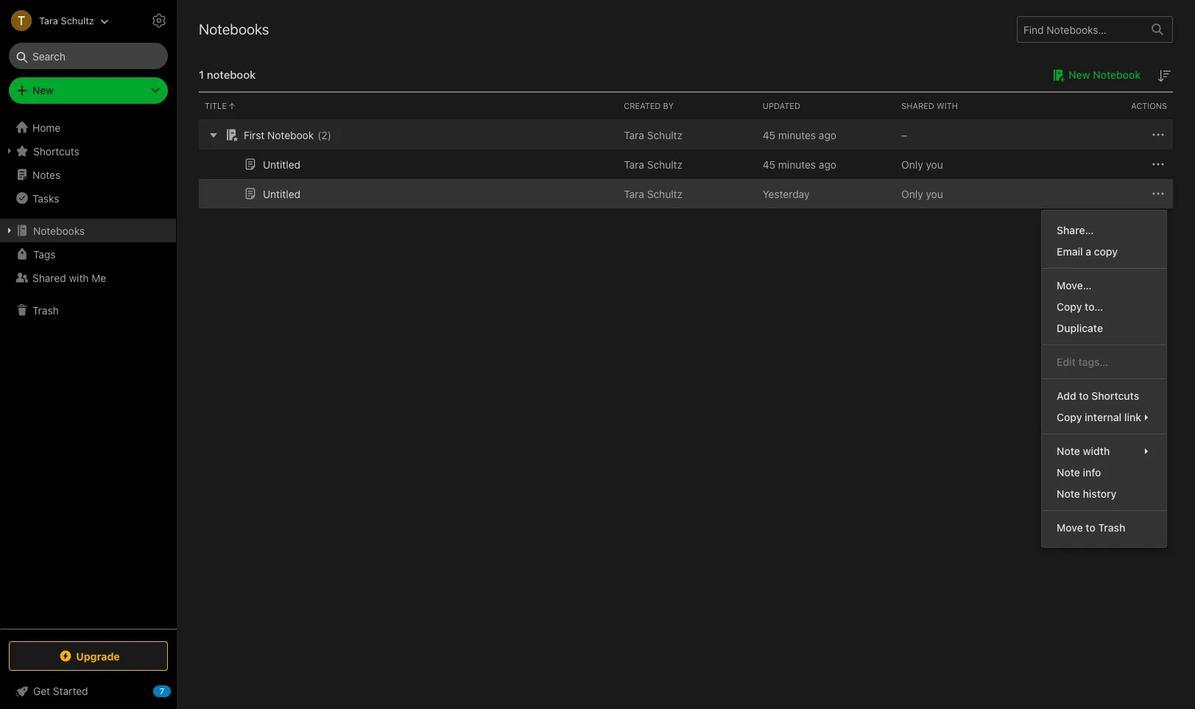Task type: vqa. For each thing, say whether or not it's contained in the screenshot.
Tags
yes



Task type: locate. For each thing, give the bounding box(es) containing it.
1 vertical spatial shortcuts
[[1092, 390, 1140, 402]]

2 only you from the top
[[902, 187, 943, 200]]

1 you from the top
[[926, 158, 943, 171]]

more actions image
[[1150, 126, 1167, 144], [1150, 156, 1167, 173]]

1 horizontal spatial shortcuts
[[1092, 390, 1140, 402]]

trash inside trash link
[[32, 304, 59, 316]]

0 vertical spatial only
[[902, 158, 923, 171]]

new
[[1069, 69, 1091, 81], [32, 84, 54, 96]]

tree containing home
[[0, 116, 177, 628]]

notebook
[[1093, 69, 1141, 81], [267, 129, 314, 141]]

new notebook button
[[1048, 66, 1141, 84]]

1 copy from the top
[[1057, 301, 1082, 313]]

1 vertical spatial ago
[[819, 158, 837, 171]]

3 more actions field from the top
[[1150, 185, 1167, 203]]

0 vertical spatial note
[[1057, 445, 1081, 458]]

click to collapse image
[[171, 682, 182, 700]]

only you for 45 minutes ago
[[902, 158, 943, 171]]

1 vertical spatial more actions image
[[1150, 156, 1167, 173]]

1 45 minutes ago from the top
[[763, 129, 837, 141]]

note inside field
[[1057, 445, 1081, 458]]

1 vertical spatial only you
[[902, 187, 943, 200]]

more actions field for 45 minutes ago's untitled button
[[1150, 155, 1167, 173]]

new for new notebook
[[1069, 69, 1091, 81]]

45 inside the first notebook row
[[763, 129, 776, 141]]

0 vertical spatial untitled button
[[242, 155, 301, 173]]

1 untitled row from the top
[[199, 150, 1173, 179]]

trash down note history 'link'
[[1099, 522, 1126, 534]]

2 more actions image from the top
[[1150, 156, 1167, 173]]

2 untitled button from the top
[[242, 185, 301, 203]]

tasks
[[32, 192, 59, 204]]

notebook for first
[[267, 129, 314, 141]]

shared with button
[[896, 93, 1035, 119]]

1 more actions image from the top
[[1150, 126, 1167, 144]]

notebook for new
[[1093, 69, 1141, 81]]

1 horizontal spatial new
[[1069, 69, 1091, 81]]

2 vertical spatial more actions field
[[1150, 185, 1167, 203]]

2 45 minutes ago from the top
[[763, 158, 837, 171]]

note width link
[[1042, 441, 1167, 462]]

45 minutes ago up yesterday at the right top
[[763, 158, 837, 171]]

untitled for 45 minutes ago
[[263, 158, 301, 171]]

2 only from the top
[[902, 187, 923, 200]]

shared with me
[[32, 271, 106, 284]]

untitled row down created by button
[[199, 150, 1173, 179]]

history
[[1083, 488, 1117, 500]]

0 vertical spatial only you
[[902, 158, 943, 171]]

1 vertical spatial to
[[1086, 522, 1096, 534]]

0 vertical spatial trash
[[32, 304, 59, 316]]

untitled row down the first notebook row at the top of the page
[[199, 179, 1173, 208]]

move to trash
[[1057, 522, 1126, 534]]

row group
[[199, 120, 1173, 208]]

more actions image down actions
[[1150, 126, 1167, 144]]

shortcuts inside dropdown list menu
[[1092, 390, 1140, 402]]

you
[[926, 158, 943, 171], [926, 187, 943, 200]]

note left info
[[1057, 466, 1081, 479]]

minutes up yesterday at the right top
[[778, 158, 816, 171]]

to right the add at the bottom right
[[1079, 390, 1089, 402]]

0 vertical spatial to
[[1079, 390, 1089, 402]]

untitled 2 element
[[263, 187, 301, 200]]

to
[[1079, 390, 1089, 402], [1086, 522, 1096, 534]]

untitled up untitled 2 element
[[263, 158, 301, 171]]

email a copy link
[[1042, 241, 1167, 262]]

0 vertical spatial 45
[[763, 129, 776, 141]]

0 vertical spatial minutes
[[778, 129, 816, 141]]

edit tags… link
[[1042, 351, 1167, 373]]

0 horizontal spatial new
[[32, 84, 54, 96]]

1 only you from the top
[[902, 158, 943, 171]]

note width
[[1057, 445, 1110, 458]]

note up note info
[[1057, 445, 1081, 458]]

note down note info
[[1057, 488, 1081, 500]]

45 down updated
[[763, 129, 776, 141]]

1 untitled button from the top
[[242, 155, 301, 173]]

0 vertical spatial 45 minutes ago
[[763, 129, 837, 141]]

1 vertical spatial more actions field
[[1150, 155, 1167, 173]]

1 ago from the top
[[819, 129, 837, 141]]

sort options image
[[1156, 67, 1173, 85]]

untitled button
[[242, 155, 301, 173], [242, 185, 301, 203]]

45 inside untitled row
[[763, 158, 776, 171]]

tara inside the first notebook row
[[624, 129, 644, 141]]

0 horizontal spatial trash
[[32, 304, 59, 316]]

2 copy from the top
[[1057, 411, 1082, 424]]

notebook left (
[[267, 129, 314, 141]]

tara for the first notebook row at the top of the page
[[624, 129, 644, 141]]

untitled button down untitled 1 element
[[242, 185, 301, 203]]

1 vertical spatial copy
[[1057, 411, 1082, 424]]

move…
[[1057, 279, 1092, 292]]

1 horizontal spatial notebook
[[1093, 69, 1141, 81]]

Note width field
[[1042, 441, 1167, 462]]

0 vertical spatial you
[[926, 158, 943, 171]]

1 vertical spatial untitled button
[[242, 185, 301, 203]]

2 you from the top
[[926, 187, 943, 200]]

0 horizontal spatial shortcuts
[[33, 145, 79, 157]]

more actions field up share… link
[[1150, 185, 1167, 203]]

0 vertical spatial untitled
[[263, 158, 301, 171]]

only you
[[902, 158, 943, 171], [902, 187, 943, 200]]

schultz for more actions field for 45 minutes ago's untitled button
[[647, 158, 683, 171]]

info
[[1083, 466, 1102, 479]]

new inside "popup button"
[[32, 84, 54, 96]]

notebook up actions button
[[1093, 69, 1141, 81]]

created by button
[[618, 93, 757, 119]]

new up actions button
[[1069, 69, 1091, 81]]

copy
[[1057, 301, 1082, 313], [1057, 411, 1082, 424]]

None search field
[[19, 43, 158, 69]]

ago
[[819, 129, 837, 141], [819, 158, 837, 171]]

updated button
[[757, 93, 896, 119]]

0 vertical spatial shortcuts
[[33, 145, 79, 157]]

note
[[1057, 445, 1081, 458], [1057, 466, 1081, 479], [1057, 488, 1081, 500]]

1 vertical spatial minutes
[[778, 158, 816, 171]]

arrow image
[[205, 126, 222, 144]]

copy down the "move…"
[[1057, 301, 1082, 313]]

updated
[[763, 101, 801, 110]]

1 minutes from the top
[[778, 129, 816, 141]]

to right move
[[1086, 522, 1096, 534]]

1 vertical spatial new
[[32, 84, 54, 96]]

tasks button
[[0, 186, 176, 210]]

1 untitled from the top
[[263, 158, 301, 171]]

more actions image up more actions image
[[1150, 156, 1167, 173]]

trash down shared
[[32, 304, 59, 316]]

ago inside the first notebook row
[[819, 129, 837, 141]]

untitled button for yesterday
[[242, 185, 301, 203]]

1 vertical spatial only
[[902, 187, 923, 200]]

notebooks
[[199, 21, 269, 38], [33, 224, 85, 237]]

tara schultz inside the first notebook row
[[624, 129, 683, 141]]

minutes down updated
[[778, 129, 816, 141]]

settings image
[[150, 12, 168, 29]]

upgrade button
[[9, 642, 168, 671]]

1 vertical spatial you
[[926, 187, 943, 200]]

1 vertical spatial trash
[[1099, 522, 1126, 534]]

tree
[[0, 116, 177, 628]]

share…
[[1057, 224, 1094, 237]]

1 more actions field from the top
[[1150, 126, 1167, 144]]

2 note from the top
[[1057, 466, 1081, 479]]

notebooks up "notebook"
[[199, 21, 269, 38]]

trash link
[[0, 298, 176, 322]]

tags
[[33, 248, 56, 260]]

only
[[902, 158, 923, 171], [902, 187, 923, 200]]

More actions field
[[1150, 126, 1167, 144], [1150, 155, 1167, 173], [1150, 185, 1167, 203]]

add
[[1057, 390, 1077, 402]]

2 more actions field from the top
[[1150, 155, 1167, 173]]

0 vertical spatial notebook
[[1093, 69, 1141, 81]]

note info
[[1057, 466, 1102, 479]]

title button
[[199, 93, 618, 119]]

more actions field for untitled button related to yesterday
[[1150, 185, 1167, 203]]

minutes
[[778, 129, 816, 141], [778, 158, 816, 171]]

copy inside 'copy internal link' 'link'
[[1057, 411, 1082, 424]]

notebooks inside "element"
[[199, 21, 269, 38]]

copy for copy internal link
[[1057, 411, 1082, 424]]

2 ago from the top
[[819, 158, 837, 171]]

2 vertical spatial note
[[1057, 488, 1081, 500]]

you for yesterday
[[926, 187, 943, 200]]

1 note from the top
[[1057, 445, 1081, 458]]

1 vertical spatial notebooks
[[33, 224, 85, 237]]

notebook inside row
[[267, 129, 314, 141]]

0 horizontal spatial notebook
[[267, 129, 314, 141]]

trash inside "move to trash" link
[[1099, 522, 1126, 534]]

0 vertical spatial ago
[[819, 129, 837, 141]]

trash
[[32, 304, 59, 316], [1099, 522, 1126, 534]]

note for note info
[[1057, 466, 1081, 479]]

to…
[[1085, 301, 1104, 313]]

shortcuts button
[[0, 139, 176, 163]]

email a copy
[[1057, 245, 1118, 258]]

more actions field up more actions image
[[1150, 155, 1167, 173]]

note inside 'link'
[[1057, 488, 1081, 500]]

schultz inside the first notebook row
[[647, 129, 683, 141]]

Sort field
[[1156, 66, 1173, 85]]

2 minutes from the top
[[778, 158, 816, 171]]

row group containing first notebook
[[199, 120, 1173, 208]]

1 vertical spatial 45 minutes ago
[[763, 158, 837, 171]]

0 vertical spatial more actions field
[[1150, 126, 1167, 144]]

1 horizontal spatial notebooks
[[199, 21, 269, 38]]

45 minutes ago down updated
[[763, 129, 837, 141]]

0 vertical spatial copy
[[1057, 301, 1082, 313]]

2 untitled row from the top
[[199, 179, 1173, 208]]

2 untitled from the top
[[263, 187, 301, 200]]

tara schultz
[[39, 14, 94, 26], [624, 129, 683, 141], [624, 158, 683, 171], [624, 187, 683, 200]]

3 note from the top
[[1057, 488, 1081, 500]]

schultz
[[61, 14, 94, 26], [647, 129, 683, 141], [647, 158, 683, 171], [647, 187, 683, 200]]

45 up yesterday at the right top
[[763, 158, 776, 171]]

1 45 from the top
[[763, 129, 776, 141]]

1 vertical spatial notebook
[[267, 129, 314, 141]]

more actions field down actions
[[1150, 126, 1167, 144]]

note info link
[[1042, 462, 1167, 483]]

upgrade
[[76, 650, 120, 663]]

notebooks up tags
[[33, 224, 85, 237]]

minutes inside the first notebook row
[[778, 129, 816, 141]]

tara inside account field
[[39, 14, 58, 26]]

0 vertical spatial new
[[1069, 69, 1091, 81]]

copy down the add at the bottom right
[[1057, 411, 1082, 424]]

add to shortcuts
[[1057, 390, 1140, 402]]

Find Notebooks… text field
[[1018, 17, 1143, 42]]

untitled down untitled 1 element
[[263, 187, 301, 200]]

45 minutes ago inside the first notebook row
[[763, 129, 837, 141]]

new inside button
[[1069, 69, 1091, 81]]

only for yesterday
[[902, 187, 923, 200]]

copy inside copy to… link
[[1057, 301, 1082, 313]]

untitled button up untitled 2 element
[[242, 155, 301, 173]]

2 45 from the top
[[763, 158, 776, 171]]

ago for only you
[[819, 158, 837, 171]]

shortcuts up 'copy internal link' 'link'
[[1092, 390, 1140, 402]]

1
[[199, 68, 204, 81]]

(
[[318, 129, 321, 141]]

notebook inside button
[[1093, 69, 1141, 81]]

only you for yesterday
[[902, 187, 943, 200]]

notebooks element
[[177, 0, 1195, 709]]

me
[[92, 271, 106, 284]]

0 horizontal spatial notebooks
[[33, 224, 85, 237]]

1 vertical spatial 45
[[763, 158, 776, 171]]

0 vertical spatial more actions image
[[1150, 126, 1167, 144]]

tara
[[39, 14, 58, 26], [624, 129, 644, 141], [624, 158, 644, 171], [624, 187, 644, 200]]

45 minutes ago for only you
[[763, 158, 837, 171]]

shortcuts down the home
[[33, 145, 79, 157]]

new up the home
[[32, 84, 54, 96]]

45 minutes ago
[[763, 129, 837, 141], [763, 158, 837, 171]]

1 vertical spatial note
[[1057, 466, 1081, 479]]

minutes inside untitled row
[[778, 158, 816, 171]]

1 only from the top
[[902, 158, 923, 171]]

1 vertical spatial untitled
[[263, 187, 301, 200]]

0 vertical spatial notebooks
[[199, 21, 269, 38]]

untitled row
[[199, 150, 1173, 179], [199, 179, 1173, 208]]

shortcuts
[[33, 145, 79, 157], [1092, 390, 1140, 402]]

1 horizontal spatial trash
[[1099, 522, 1126, 534]]



Task type: describe. For each thing, give the bounding box(es) containing it.
with
[[937, 101, 958, 110]]

shared with me link
[[0, 266, 176, 289]]

to for add
[[1079, 390, 1089, 402]]

Search text field
[[19, 43, 158, 69]]

notebooks inside "tree"
[[33, 224, 85, 237]]

first notebook row
[[199, 120, 1173, 150]]

untitled for yesterday
[[263, 187, 301, 200]]

new notebook
[[1069, 69, 1141, 81]]

Copy internal link field
[[1042, 407, 1167, 428]]

yesterday
[[763, 187, 810, 200]]

email
[[1057, 245, 1083, 258]]

notebooks link
[[0, 219, 176, 242]]

tags…
[[1079, 356, 1109, 368]]

by
[[663, 101, 674, 110]]

45 minutes ago for –
[[763, 129, 837, 141]]

get
[[33, 685, 50, 698]]

created by
[[624, 101, 674, 110]]

more actions image for –
[[1150, 126, 1167, 144]]

more actions field inside the first notebook row
[[1150, 126, 1167, 144]]

shared
[[32, 271, 66, 284]]

note for note width
[[1057, 445, 1081, 458]]

to for move
[[1086, 522, 1096, 534]]

notes link
[[0, 163, 176, 186]]

note history
[[1057, 488, 1117, 500]]

1 notebook
[[199, 68, 256, 81]]

schultz for untitled button related to yesterday more actions field
[[647, 187, 683, 200]]

tags button
[[0, 242, 176, 266]]

Account field
[[0, 6, 109, 35]]

Help and Learning task checklist field
[[0, 680, 177, 703]]

copy internal link link
[[1042, 407, 1167, 428]]

actions button
[[1035, 93, 1173, 119]]

more actions image
[[1150, 185, 1167, 203]]

)
[[328, 129, 331, 141]]

row group inside 'notebooks' "element"
[[199, 120, 1173, 208]]

duplicate
[[1057, 322, 1103, 335]]

note history link
[[1042, 483, 1167, 505]]

45 for –
[[763, 129, 776, 141]]

notes
[[32, 168, 61, 181]]

actions
[[1132, 101, 1167, 110]]

tara schultz inside account field
[[39, 14, 94, 26]]

started
[[53, 685, 88, 698]]

only for 45 minutes ago
[[902, 158, 923, 171]]

move
[[1057, 522, 1083, 534]]

new for new
[[32, 84, 54, 96]]

a
[[1086, 245, 1092, 258]]

get started
[[33, 685, 88, 698]]

edit
[[1057, 356, 1076, 368]]

created
[[624, 101, 661, 110]]

move… link
[[1042, 275, 1167, 296]]

internal
[[1085, 411, 1122, 424]]

new button
[[9, 77, 168, 104]]

copy
[[1094, 245, 1118, 258]]

minutes for –
[[778, 129, 816, 141]]

45 for only you
[[763, 158, 776, 171]]

share… link
[[1042, 220, 1167, 241]]

–
[[902, 129, 908, 141]]

move to trash link
[[1042, 517, 1167, 539]]

note for note history
[[1057, 488, 1081, 500]]

first
[[244, 129, 265, 141]]

home
[[32, 121, 61, 134]]

dropdown list menu
[[1042, 220, 1167, 539]]

notebook
[[207, 68, 256, 81]]

copy to…
[[1057, 301, 1104, 313]]

2
[[321, 129, 328, 141]]

edit tags…
[[1057, 356, 1109, 368]]

minutes for only you
[[778, 158, 816, 171]]

title
[[205, 101, 227, 110]]

with
[[69, 271, 89, 284]]

copy for copy to…
[[1057, 301, 1082, 313]]

link
[[1125, 411, 1142, 424]]

schultz for more actions field within the first notebook row
[[647, 129, 683, 141]]

duplicate link
[[1042, 318, 1167, 339]]

tara for 2nd untitled row from the bottom
[[624, 158, 644, 171]]

shared
[[902, 101, 935, 110]]

add to shortcuts link
[[1042, 385, 1167, 407]]

untitled button for 45 minutes ago
[[242, 155, 301, 173]]

you for 45 minutes ago
[[926, 158, 943, 171]]

ago for –
[[819, 129, 837, 141]]

schultz inside account field
[[61, 14, 94, 26]]

shared with
[[902, 101, 958, 110]]

copy to… link
[[1042, 296, 1167, 318]]

expand notebooks image
[[4, 225, 15, 236]]

width
[[1083, 445, 1110, 458]]

first notebook ( 2 )
[[244, 129, 331, 141]]

shortcuts inside button
[[33, 145, 79, 157]]

more actions image for only you
[[1150, 156, 1167, 173]]

7
[[160, 686, 164, 696]]

copy internal link
[[1057, 411, 1142, 424]]

untitled 1 element
[[263, 158, 301, 171]]

home link
[[0, 116, 177, 139]]

tara for 1st untitled row from the bottom of the row group containing first notebook
[[624, 187, 644, 200]]



